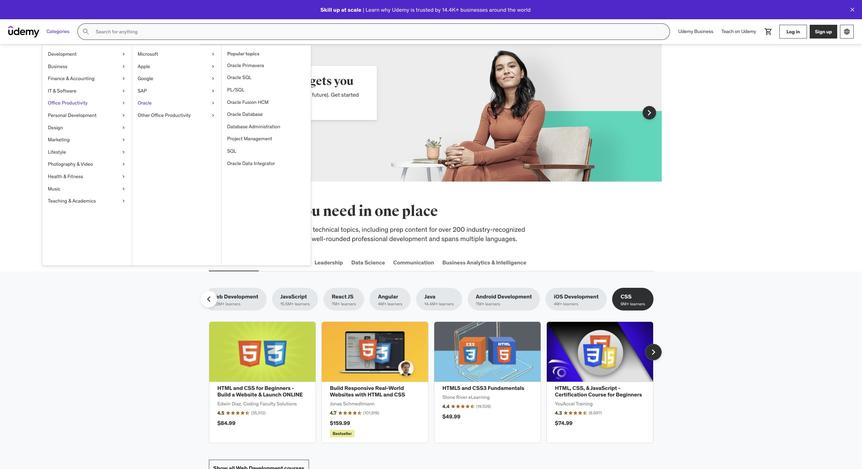Task type: locate. For each thing, give the bounding box(es) containing it.
0 horizontal spatial the
[[232, 203, 254, 220]]

academics
[[72, 198, 96, 204]]

skill up at scale | learn why udemy is trusted by 14.4k+ businesses around the world
[[321, 6, 531, 13]]

in right log
[[796, 28, 801, 35]]

it certifications button
[[264, 255, 308, 271]]

productivity down oracle 'link'
[[165, 112, 191, 118]]

web development
[[210, 259, 257, 266]]

oracle
[[227, 62, 241, 68], [227, 75, 241, 81], [227, 99, 241, 105], [138, 100, 152, 106], [227, 111, 241, 118], [227, 160, 241, 167]]

oracle fusion hcm
[[227, 99, 269, 105]]

log
[[787, 28, 795, 35]]

skills up the supports
[[289, 226, 304, 234]]

the
[[508, 6, 516, 13], [232, 203, 254, 220]]

1 vertical spatial javascript
[[591, 385, 618, 392]]

in up the including
[[359, 203, 372, 220]]

xsmall image inside apple "link"
[[210, 63, 216, 70]]

xsmall image inside photography & video link
[[121, 161, 126, 168]]

xsmall image inside health & fitness link
[[121, 174, 126, 180]]

beginners inside html and css for beginners - build a website & launch online
[[265, 385, 291, 392]]

& left the video
[[77, 161, 80, 168]]

learning
[[234, 74, 283, 89]]

oracle down the project
[[227, 160, 241, 167]]

0 horizontal spatial with
[[234, 99, 244, 106]]

1 horizontal spatial html
[[368, 392, 383, 399]]

0 horizontal spatial javascript
[[281, 293, 307, 300]]

sql link
[[222, 145, 311, 158]]

javascript right css,
[[591, 385, 618, 392]]

other
[[138, 112, 150, 118]]

1 vertical spatial office
[[151, 112, 164, 118]]

Search for anything text field
[[94, 26, 662, 38]]

xsmall image inside other office productivity link
[[210, 112, 216, 119]]

udemy business link
[[675, 23, 718, 40]]

development right android at the bottom
[[498, 293, 532, 300]]

carousel element containing learning that gets you
[[201, 44, 662, 182]]

javascript up 15.5m+
[[281, 293, 307, 300]]

management
[[244, 136, 272, 142]]

css inside html and css for beginners - build a website & launch online
[[244, 385, 255, 392]]

office right other
[[151, 112, 164, 118]]

2 horizontal spatial business
[[695, 28, 714, 35]]

previous image
[[208, 107, 219, 118], [203, 294, 214, 305]]

workplace
[[258, 226, 288, 234]]

css inside build responsive real-world websites with html and css
[[394, 392, 405, 399]]

beginners right 'course'
[[616, 392, 643, 399]]

place
[[402, 203, 438, 220]]

rounded
[[326, 235, 351, 243]]

0 horizontal spatial in
[[359, 203, 372, 220]]

1 horizontal spatial css
[[394, 392, 405, 399]]

xsmall image inside teaching & academics link
[[121, 198, 126, 205]]

business analytics & intelligence
[[443, 259, 527, 266]]

teach
[[722, 28, 734, 35]]

development right ios
[[565, 293, 599, 300]]

css,
[[573, 385, 585, 392]]

android development 7m+ learners
[[476, 293, 532, 307]]

certifications,
[[209, 235, 249, 243]]

& left the launch
[[258, 392, 262, 399]]

for up fusion
[[248, 91, 255, 98]]

2 horizontal spatial css
[[621, 293, 632, 300]]

business up finance
[[48, 63, 67, 69]]

react
[[332, 293, 347, 300]]

12.2m+
[[211, 302, 225, 307]]

0 horizontal spatial 7m+
[[332, 302, 340, 307]]

leadership
[[315, 259, 343, 266]]

web up 12.2m+
[[211, 293, 223, 300]]

development down office productivity link
[[68, 112, 97, 118]]

0 horizontal spatial business
[[48, 63, 67, 69]]

0 horizontal spatial html
[[217, 385, 232, 392]]

carousel element containing html and css for beginners - build a website & launch online
[[209, 322, 662, 444]]

learners inside the web development 12.2m+ learners
[[226, 302, 241, 307]]

build inside html and css for beginners - build a website & launch online
[[217, 392, 231, 399]]

xsmall image inside finance & accounting link
[[121, 75, 126, 82]]

- right the launch
[[292, 385, 294, 392]]

1 horizontal spatial you
[[334, 74, 354, 89]]

14.4k+
[[442, 6, 459, 13]]

1 vertical spatial with
[[355, 392, 367, 399]]

angular
[[378, 293, 398, 300]]

& right teaching
[[68, 198, 71, 204]]

topic filters element
[[201, 288, 654, 311]]

health & fitness
[[48, 174, 83, 180]]

development for personal development
[[68, 112, 97, 118]]

xsmall image inside marketing link
[[121, 137, 126, 144]]

development up 12.2m+
[[224, 293, 259, 300]]

covering critical workplace skills to technical topics, including prep content for over 200 industry-recognized certifications, our catalog supports well-rounded professional development and spans multiple languages.
[[209, 226, 526, 243]]

it inside button
[[266, 259, 270, 266]]

7 learners from the left
[[564, 302, 579, 307]]

1 vertical spatial business
[[48, 63, 67, 69]]

for right a
[[256, 385, 263, 392]]

oracle up other
[[138, 100, 152, 106]]

business for business
[[48, 63, 67, 69]]

javascript 15.5m+ learners
[[281, 293, 310, 307]]

1 vertical spatial web
[[211, 293, 223, 300]]

oracle database link
[[222, 109, 311, 121]]

html, css, & javascript - certification course for beginners link
[[555, 385, 643, 399]]

xsmall image inside oracle 'link'
[[210, 100, 216, 107]]

next image
[[644, 107, 655, 118], [648, 347, 659, 358]]

xsmall image for google
[[210, 75, 216, 82]]

1 4m+ from the left
[[378, 302, 387, 307]]

0 vertical spatial data
[[242, 160, 253, 167]]

oracle data integrator link
[[222, 158, 311, 170]]

in
[[796, 28, 801, 35], [359, 203, 372, 220]]

oracle link
[[132, 97, 221, 110]]

5 learners from the left
[[439, 302, 454, 307]]

web inside the web development 12.2m+ learners
[[211, 293, 223, 300]]

1 7m+ from the left
[[332, 302, 340, 307]]

data left science
[[352, 259, 364, 266]]

oracle down popular
[[227, 62, 241, 68]]

other office productivity link
[[132, 110, 221, 122]]

development down certifications,
[[223, 259, 257, 266]]

learners inside java 14.4m+ learners
[[439, 302, 454, 307]]

office up personal
[[48, 100, 61, 106]]

for inside "covering critical workplace skills to technical topics, including prep content for over 200 industry-recognized certifications, our catalog supports well-rounded professional development and spans multiple languages."
[[429, 226, 437, 234]]

1 horizontal spatial beginners
[[616, 392, 643, 399]]

0 horizontal spatial you
[[296, 203, 321, 220]]

oracle for oracle sql
[[227, 75, 241, 81]]

0 vertical spatial javascript
[[281, 293, 307, 300]]

skills up workplace
[[256, 203, 293, 220]]

for inside the learning that gets you skills for your present (and your future). get started with us.
[[248, 91, 255, 98]]

you inside the learning that gets you skills for your present (and your future). get started with us.
[[334, 74, 354, 89]]

it left 'certifications' at left
[[266, 259, 270, 266]]

& right css,
[[586, 385, 590, 392]]

topics
[[246, 51, 260, 57]]

7m+ inside react js 7m+ learners
[[332, 302, 340, 307]]

html left the website
[[217, 385, 232, 392]]

accounting
[[70, 75, 95, 82]]

with inside build responsive real-world websites with html and css
[[355, 392, 367, 399]]

0 vertical spatial skills
[[256, 203, 293, 220]]

html, css, & javascript - certification course for beginners
[[555, 385, 643, 399]]

development for web development 12.2m+ learners
[[224, 293, 259, 300]]

html inside build responsive real-world websites with html and css
[[368, 392, 383, 399]]

development inside ios development 4m+ learners
[[565, 293, 599, 300]]

0 horizontal spatial -
[[292, 385, 294, 392]]

development inside "button"
[[223, 259, 257, 266]]

up right sign
[[827, 28, 833, 35]]

oracle down oracle fusion hcm
[[227, 111, 241, 118]]

4m+ down angular
[[378, 302, 387, 307]]

your up hcm at the top left of the page
[[256, 91, 267, 98]]

learners inside javascript 15.5m+ learners
[[295, 302, 310, 307]]

html inside html and css for beginners - build a website & launch online
[[217, 385, 232, 392]]

with inside the learning that gets you skills for your present (and your future). get started with us.
[[234, 99, 244, 106]]

choose a language image
[[844, 28, 851, 35]]

1 horizontal spatial up
[[827, 28, 833, 35]]

administration
[[249, 124, 280, 130]]

with down skills
[[234, 99, 244, 106]]

with right websites
[[355, 392, 367, 399]]

0 vertical spatial previous image
[[208, 107, 219, 118]]

0 vertical spatial productivity
[[62, 100, 88, 106]]

1 horizontal spatial sql
[[242, 75, 252, 81]]

responsive
[[345, 385, 374, 392]]

your
[[256, 91, 267, 98], [300, 91, 311, 98]]

xsmall image inside the business link
[[121, 63, 126, 70]]

2 vertical spatial business
[[443, 259, 466, 266]]

xsmall image for marketing
[[121, 137, 126, 144]]

2 learners from the left
[[295, 302, 310, 307]]

xsmall image for lifestyle
[[121, 149, 126, 156]]

javascript
[[281, 293, 307, 300], [591, 385, 618, 392]]

- inside html, css, & javascript - certification course for beginners
[[619, 385, 621, 392]]

4 learners from the left
[[388, 302, 403, 307]]

xsmall image for other office productivity
[[210, 112, 216, 119]]

web inside "button"
[[210, 259, 222, 266]]

css right a
[[244, 385, 255, 392]]

css right real-
[[394, 392, 405, 399]]

microsoft
[[138, 51, 158, 57]]

css inside css 9m+ learners
[[621, 293, 632, 300]]

7m+ down android at the bottom
[[476, 302, 485, 307]]

xsmall image inside sap link
[[210, 88, 216, 94]]

your right (and on the left of the page
[[300, 91, 311, 98]]

the up critical
[[232, 203, 254, 220]]

personal
[[48, 112, 67, 118]]

0 horizontal spatial data
[[242, 160, 253, 167]]

carousel element
[[201, 44, 662, 182], [209, 322, 662, 444]]

oracle inside 'link'
[[138, 100, 152, 106]]

database
[[242, 111, 263, 118], [227, 124, 248, 130]]

1 horizontal spatial udemy
[[679, 28, 694, 35]]

15.5m+
[[281, 302, 294, 307]]

0 horizontal spatial up
[[333, 6, 340, 13]]

xsmall image inside office productivity link
[[121, 100, 126, 107]]

4m+ down ios
[[554, 302, 563, 307]]

web down certifications,
[[210, 259, 222, 266]]

0 horizontal spatial your
[[256, 91, 267, 98]]

1 horizontal spatial office
[[151, 112, 164, 118]]

javascript inside html, css, & javascript - certification course for beginners
[[591, 385, 618, 392]]

xsmall image inside it & software link
[[121, 88, 126, 94]]

html left world
[[368, 392, 383, 399]]

0 vertical spatial you
[[334, 74, 354, 89]]

over
[[439, 226, 451, 234]]

xsmall image for health & fitness
[[121, 174, 126, 180]]

web for web development 12.2m+ learners
[[211, 293, 223, 300]]

8 learners from the left
[[631, 302, 646, 307]]

get
[[331, 91, 340, 98]]

javascript inside javascript 15.5m+ learners
[[281, 293, 307, 300]]

course
[[589, 392, 607, 399]]

finance & accounting
[[48, 75, 95, 82]]

learners inside the android development 7m+ learners
[[486, 302, 501, 307]]

udemy image
[[8, 26, 40, 38]]

xsmall image
[[210, 51, 216, 58], [210, 63, 216, 70], [121, 75, 126, 82], [121, 88, 126, 94], [210, 88, 216, 94], [121, 100, 126, 107], [210, 100, 216, 107], [121, 149, 126, 156], [121, 198, 126, 205]]

the left the world
[[508, 6, 516, 13]]

oracle up pl/sql
[[227, 75, 241, 81]]

finance
[[48, 75, 65, 82]]

html,
[[555, 385, 572, 392]]

xsmall image inside microsoft link
[[210, 51, 216, 58]]

it & software link
[[42, 85, 132, 97]]

oracle for oracle
[[138, 100, 152, 106]]

xsmall image inside "google" link
[[210, 75, 216, 82]]

2 - from the left
[[619, 385, 621, 392]]

1 vertical spatial carousel element
[[209, 322, 662, 444]]

for right 'course'
[[608, 392, 615, 399]]

7m+ for react js
[[332, 302, 340, 307]]

industry-
[[467, 226, 493, 234]]

0 vertical spatial carousel element
[[201, 44, 662, 182]]

1 vertical spatial the
[[232, 203, 254, 220]]

0 vertical spatial with
[[234, 99, 244, 106]]

0 horizontal spatial beginners
[[265, 385, 291, 392]]

1 horizontal spatial javascript
[[591, 385, 618, 392]]

6 learners from the left
[[486, 302, 501, 307]]

html and css for beginners - build a website & launch online
[[217, 385, 303, 399]]

oracle database
[[227, 111, 263, 118]]

xsmall image inside development link
[[121, 51, 126, 58]]

xsmall image
[[121, 51, 126, 58], [121, 63, 126, 70], [210, 75, 216, 82], [121, 112, 126, 119], [210, 112, 216, 119], [121, 125, 126, 131], [121, 137, 126, 144], [121, 161, 126, 168], [121, 174, 126, 180], [121, 186, 126, 193]]

0 horizontal spatial sql
[[227, 148, 237, 154]]

it down finance
[[48, 88, 52, 94]]

& right the analytics
[[492, 259, 495, 266]]

you up started
[[334, 74, 354, 89]]

recognized
[[493, 226, 526, 234]]

business left teach
[[695, 28, 714, 35]]

7m+
[[332, 302, 340, 307], [476, 302, 485, 307]]

teaching & academics
[[48, 198, 96, 204]]

java 14.4m+ learners
[[425, 293, 454, 307]]

udemy business
[[679, 28, 714, 35]]

7m+ down react on the left bottom
[[332, 302, 340, 307]]

2 4m+ from the left
[[554, 302, 563, 307]]

html5
[[443, 385, 461, 392]]

1 horizontal spatial your
[[300, 91, 311, 98]]

up left at
[[333, 6, 340, 13]]

database up the project
[[227, 124, 248, 130]]

0 horizontal spatial css
[[244, 385, 255, 392]]

world
[[517, 6, 531, 13]]

0 vertical spatial web
[[210, 259, 222, 266]]

0 horizontal spatial it
[[48, 88, 52, 94]]

2 horizontal spatial udemy
[[742, 28, 757, 35]]

web
[[210, 259, 222, 266], [211, 293, 223, 300]]

1 vertical spatial skills
[[289, 226, 304, 234]]

oracle for oracle data integrator
[[227, 160, 241, 167]]

development inside the android development 7m+ learners
[[498, 293, 532, 300]]

& right finance
[[66, 75, 69, 82]]

sql down the project
[[227, 148, 237, 154]]

0 horizontal spatial build
[[217, 392, 231, 399]]

1 horizontal spatial -
[[619, 385, 621, 392]]

3 learners from the left
[[341, 302, 356, 307]]

xsmall image inside the design link
[[121, 125, 126, 131]]

1 vertical spatial data
[[352, 259, 364, 266]]

1 horizontal spatial data
[[352, 259, 364, 266]]

0 vertical spatial sql
[[242, 75, 252, 81]]

skills inside "covering critical workplace skills to technical topics, including prep content for over 200 industry-recognized certifications, our catalog supports well-rounded professional development and spans multiple languages."
[[289, 226, 304, 234]]

xsmall image inside 'music' link
[[121, 186, 126, 193]]

for left over
[[429, 226, 437, 234]]

a
[[232, 392, 235, 399]]

sql down oracle primavera
[[242, 75, 252, 81]]

photography & video
[[48, 161, 93, 168]]

popular topics
[[227, 51, 260, 57]]

oracle primavera link
[[222, 60, 311, 72]]

database up database administration
[[242, 111, 263, 118]]

0 vertical spatial up
[[333, 6, 340, 13]]

1 vertical spatial up
[[827, 28, 833, 35]]

and inside html and css for beginners - build a website & launch online
[[233, 385, 243, 392]]

1 vertical spatial you
[[296, 203, 321, 220]]

business inside 'button'
[[443, 259, 466, 266]]

development link
[[42, 48, 132, 60]]

xsmall image inside lifestyle link
[[121, 149, 126, 156]]

1 horizontal spatial business
[[443, 259, 466, 266]]

& inside 'button'
[[492, 259, 495, 266]]

1 horizontal spatial it
[[266, 259, 270, 266]]

xsmall image for development
[[121, 51, 126, 58]]

xsmall image for design
[[121, 125, 126, 131]]

1 horizontal spatial build
[[330, 385, 344, 392]]

development inside the web development 12.2m+ learners
[[224, 293, 259, 300]]

oracle primavera
[[227, 62, 264, 68]]

1 horizontal spatial 7m+
[[476, 302, 485, 307]]

& right health
[[63, 174, 66, 180]]

xsmall image for apple
[[210, 63, 216, 70]]

1 horizontal spatial productivity
[[165, 112, 191, 118]]

7m+ inside the android development 7m+ learners
[[476, 302, 485, 307]]

0 vertical spatial office
[[48, 100, 61, 106]]

1 learners from the left
[[226, 302, 241, 307]]

xsmall image inside personal development link
[[121, 112, 126, 119]]

learners inside ios development 4m+ learners
[[564, 302, 579, 307]]

up
[[333, 6, 340, 13], [827, 28, 833, 35]]

business down "spans" at right
[[443, 259, 466, 266]]

xsmall image for music
[[121, 186, 126, 193]]

0 horizontal spatial 4m+
[[378, 302, 387, 307]]

|
[[363, 6, 364, 13]]

1 vertical spatial it
[[266, 259, 270, 266]]

1 horizontal spatial the
[[508, 6, 516, 13]]

1 horizontal spatial in
[[796, 28, 801, 35]]

marketing link
[[42, 134, 132, 146]]

productivity up personal development
[[62, 100, 88, 106]]

1 - from the left
[[292, 385, 294, 392]]

android
[[476, 293, 497, 300]]

learners inside react js 7m+ learners
[[341, 302, 356, 307]]

(and
[[288, 91, 299, 98]]

fusion
[[242, 99, 257, 105]]

is
[[411, 6, 415, 13]]

build left responsive
[[330, 385, 344, 392]]

& inside html, css, & javascript - certification course for beginners
[[586, 385, 590, 392]]

0 vertical spatial it
[[48, 88, 52, 94]]

1 vertical spatial previous image
[[203, 294, 214, 305]]

oracle down skills
[[227, 99, 241, 105]]

1 horizontal spatial with
[[355, 392, 367, 399]]

learners inside the angular 4m+ learners
[[388, 302, 403, 307]]

1 horizontal spatial 4m+
[[554, 302, 563, 307]]

previous image inside topic filters element
[[203, 294, 214, 305]]

learners inside css 9m+ learners
[[631, 302, 646, 307]]

beginners right the website
[[265, 385, 291, 392]]

and inside "covering critical workplace skills to technical topics, including prep content for over 200 industry-recognized certifications, our catalog supports well-rounded professional development and spans multiple languages."
[[429, 235, 440, 243]]

sign up
[[816, 28, 833, 35]]

build left a
[[217, 392, 231, 399]]

communication button
[[392, 255, 436, 271]]

business for business analytics & intelligence
[[443, 259, 466, 266]]

development for android development 7m+ learners
[[498, 293, 532, 300]]

- right 'course'
[[619, 385, 621, 392]]

you up to
[[296, 203, 321, 220]]

data left integrator
[[242, 160, 253, 167]]

2 7m+ from the left
[[476, 302, 485, 307]]

css up the 9m+ on the bottom right of page
[[621, 293, 632, 300]]

1 vertical spatial sql
[[227, 148, 237, 154]]



Task type: describe. For each thing, give the bounding box(es) containing it.
multiple
[[461, 235, 484, 243]]

to
[[306, 226, 312, 234]]

- inside html and css for beginners - build a website & launch online
[[292, 385, 294, 392]]

website
[[236, 392, 257, 399]]

real-
[[375, 385, 389, 392]]

need
[[323, 203, 356, 220]]

submit search image
[[82, 28, 90, 36]]

log in link
[[780, 25, 808, 39]]

css3
[[473, 385, 487, 392]]

topics,
[[341, 226, 360, 234]]

music
[[48, 186, 61, 192]]

for inside html and css for beginners - build a website & launch online
[[256, 385, 263, 392]]

java
[[425, 293, 436, 300]]

beginners inside html, css, & javascript - certification course for beginners
[[616, 392, 643, 399]]

all
[[209, 203, 229, 220]]

data science
[[352, 259, 385, 266]]

0 vertical spatial the
[[508, 6, 516, 13]]

0 vertical spatial business
[[695, 28, 714, 35]]

development down categories dropdown button
[[48, 51, 77, 57]]

started
[[341, 91, 359, 98]]

angular 4m+ learners
[[378, 293, 403, 307]]

build inside build responsive real-world websites with html and css
[[330, 385, 344, 392]]

leadership button
[[313, 255, 345, 271]]

present
[[268, 91, 287, 98]]

learning that gets you skills for your present (and your future). get started with us.
[[234, 74, 359, 106]]

web for web development
[[210, 259, 222, 266]]

1 vertical spatial in
[[359, 203, 372, 220]]

oracle fusion hcm link
[[222, 96, 311, 109]]

1 vertical spatial productivity
[[165, 112, 191, 118]]

html5 and css3 fundamentals link
[[443, 385, 525, 392]]

7m+ for android development
[[476, 302, 485, 307]]

shopping cart with 0 items image
[[765, 28, 773, 36]]

development for ios development 4m+ learners
[[565, 293, 599, 300]]

world
[[389, 385, 404, 392]]

personal development
[[48, 112, 97, 118]]

fundamentals
[[488, 385, 525, 392]]

xsmall image for it & software
[[121, 88, 126, 94]]

4m+ inside the angular 4m+ learners
[[378, 302, 387, 307]]

business analytics & intelligence button
[[441, 255, 528, 271]]

software
[[57, 88, 76, 94]]

database administration link
[[222, 121, 311, 133]]

0 horizontal spatial office
[[48, 100, 61, 106]]

oracle element
[[221, 45, 311, 266]]

log in
[[787, 28, 801, 35]]

all the skills you need in one place
[[209, 203, 438, 220]]

0 horizontal spatial udemy
[[392, 6, 410, 13]]

content
[[405, 226, 428, 234]]

oracle for oracle fusion hcm
[[227, 99, 241, 105]]

oracle sql
[[227, 75, 252, 81]]

pl/sql link
[[222, 84, 311, 96]]

music link
[[42, 183, 132, 195]]

html and css for beginners - build a website & launch online link
[[217, 385, 303, 399]]

on
[[735, 28, 741, 35]]

4m+ inside ios development 4m+ learners
[[554, 302, 563, 307]]

js
[[348, 293, 354, 300]]

0 vertical spatial next image
[[644, 107, 655, 118]]

around
[[490, 6, 507, 13]]

xsmall image for photography & video
[[121, 161, 126, 168]]

xsmall image for microsoft
[[210, 51, 216, 58]]

sap link
[[132, 85, 221, 97]]

oracle for oracle database
[[227, 111, 241, 118]]

xsmall image for teaching & academics
[[121, 198, 126, 205]]

analytics
[[467, 259, 491, 266]]

categories button
[[42, 23, 73, 40]]

covering
[[209, 226, 235, 234]]

oracle data integrator
[[227, 160, 275, 167]]

xsmall image for sap
[[210, 88, 216, 94]]

our
[[250, 235, 260, 243]]

react js 7m+ learners
[[332, 293, 356, 307]]

you for gets
[[334, 74, 354, 89]]

1 your from the left
[[256, 91, 267, 98]]

web development button
[[209, 255, 259, 271]]

xsmall image for personal development
[[121, 112, 126, 119]]

up for sign
[[827, 28, 833, 35]]

it & software
[[48, 88, 76, 94]]

data inside oracle element
[[242, 160, 253, 167]]

you for skills
[[296, 203, 321, 220]]

lifestyle
[[48, 149, 66, 155]]

microsoft link
[[132, 48, 221, 60]]

languages.
[[486, 235, 518, 243]]

close image
[[850, 6, 857, 13]]

1 vertical spatial next image
[[648, 347, 659, 358]]

categories
[[46, 28, 69, 35]]

1 vertical spatial database
[[227, 124, 248, 130]]

primavera
[[242, 62, 264, 68]]

sap
[[138, 88, 147, 94]]

0 vertical spatial in
[[796, 28, 801, 35]]

teaching & academics link
[[42, 195, 132, 208]]

xsmall image for business
[[121, 63, 126, 70]]

data inside button
[[352, 259, 364, 266]]

science
[[365, 259, 385, 266]]

ios
[[554, 293, 564, 300]]

sign
[[816, 28, 826, 35]]

scale
[[348, 6, 362, 13]]

0 vertical spatial database
[[242, 111, 263, 118]]

teach on udemy
[[722, 28, 757, 35]]

0 horizontal spatial productivity
[[62, 100, 88, 106]]

skills
[[234, 91, 247, 98]]

and inside build responsive real-world websites with html and css
[[384, 392, 393, 399]]

ios development 4m+ learners
[[554, 293, 599, 307]]

xsmall image for finance & accounting
[[121, 75, 126, 82]]

supports
[[284, 235, 310, 243]]

it for it certifications
[[266, 259, 270, 266]]

it for it & software
[[48, 88, 52, 94]]

up for skill
[[333, 6, 340, 13]]

xsmall image for oracle
[[210, 100, 216, 107]]

photography
[[48, 161, 76, 168]]

communication
[[394, 259, 434, 266]]

gets
[[310, 74, 332, 89]]

photography & video link
[[42, 159, 132, 171]]

oracle for oracle primavera
[[227, 62, 241, 68]]

build responsive real-world websites with html and css link
[[330, 385, 405, 399]]

catalog
[[261, 235, 283, 243]]

by
[[435, 6, 441, 13]]

for inside html, css, & javascript - certification course for beginners
[[608, 392, 615, 399]]

& inside html and css for beginners - build a website & launch online
[[258, 392, 262, 399]]

one
[[375, 203, 400, 220]]

development for web development
[[223, 259, 257, 266]]

2 your from the left
[[300, 91, 311, 98]]

& left software
[[53, 88, 56, 94]]

project management link
[[222, 133, 311, 145]]

web development 12.2m+ learners
[[211, 293, 259, 307]]

css 9m+ learners
[[621, 293, 646, 307]]

websites
[[330, 392, 354, 399]]

other office productivity
[[138, 112, 191, 118]]

xsmall image for office productivity
[[121, 100, 126, 107]]

technical
[[313, 226, 340, 234]]

data science button
[[350, 255, 387, 271]]



Task type: vqa. For each thing, say whether or not it's contained in the screenshot.


